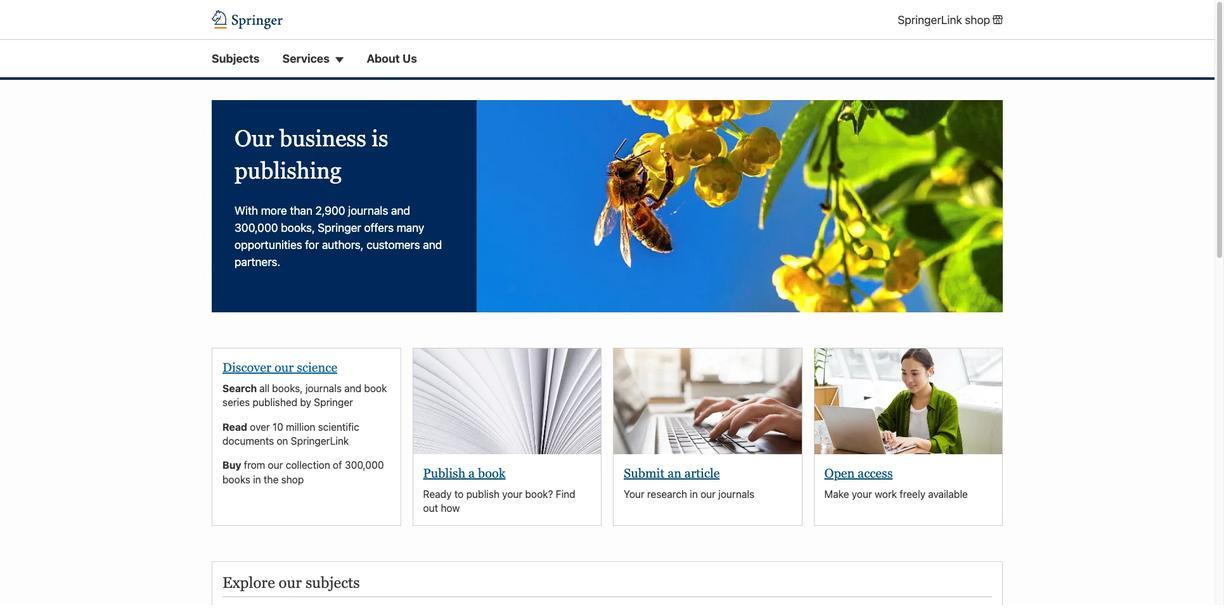 Task type: locate. For each thing, give the bounding box(es) containing it.
journals for with more than 2,900 journals and 300,000 books, springer offers many opportunities for authors, customers and partners.
[[348, 204, 388, 218]]

0 horizontal spatial shop
[[281, 474, 304, 486]]

1 vertical spatial book
[[478, 467, 506, 481]]

in down 'article'
[[690, 489, 698, 500]]

1 horizontal spatial in
[[690, 489, 698, 500]]

springer for and
[[314, 397, 353, 409]]

your
[[503, 489, 523, 500], [852, 489, 873, 500]]

300,000 inside from our collection of 300,000 books in the shop
[[345, 460, 384, 472]]

books
[[223, 474, 250, 486]]

us
[[403, 52, 417, 66]]

2 your from the left
[[852, 489, 873, 500]]

documents
[[223, 436, 274, 447]]

journals for your research in our journals
[[719, 489, 755, 500]]

submit an article link
[[624, 467, 720, 481]]

available
[[929, 489, 968, 500]]

series
[[223, 397, 250, 409]]

1 vertical spatial journals
[[306, 383, 342, 394]]

on
[[277, 436, 288, 447]]

explore
[[223, 575, 275, 592]]

a
[[469, 467, 475, 481]]

about
[[367, 52, 400, 66]]

in
[[253, 474, 261, 486], [690, 489, 698, 500]]

and up 'many'
[[391, 204, 410, 218]]

springerlink inside over 10 million scientific documents on springerlink
[[291, 436, 349, 447]]

your research in our journals
[[624, 489, 755, 500]]

make
[[825, 489, 850, 500]]

1 horizontal spatial journals
[[348, 204, 388, 218]]

2 vertical spatial journals
[[719, 489, 755, 500]]

our
[[275, 361, 294, 375], [268, 460, 283, 472], [701, 489, 716, 500], [279, 575, 302, 592]]

publish a book link
[[423, 467, 506, 481]]

book
[[364, 383, 387, 394], [478, 467, 506, 481]]

our business is publishing
[[235, 126, 388, 184]]

springer up scientific
[[314, 397, 353, 409]]

our left science
[[275, 361, 294, 375]]

journals inside with more than 2,900 journals and 300,000 books, springer offers many opportunities for authors, customers and partners.
[[348, 204, 388, 218]]

1 vertical spatial in
[[690, 489, 698, 500]]

2 horizontal spatial journals
[[719, 489, 755, 500]]

springerlink
[[898, 13, 963, 26], [291, 436, 349, 447]]

0 horizontal spatial 300,000
[[235, 221, 278, 235]]

your left book?
[[503, 489, 523, 500]]

0 vertical spatial springerlink
[[898, 13, 963, 26]]

customers
[[367, 239, 420, 252]]

to
[[455, 489, 464, 500]]

1 vertical spatial and
[[423, 239, 442, 252]]

more
[[261, 204, 287, 218]]

2,900
[[316, 204, 345, 218]]

and down 'many'
[[423, 239, 442, 252]]

journals up offers
[[348, 204, 388, 218]]

books, up the published
[[272, 383, 303, 394]]

over 10 million scientific documents on springerlink
[[223, 422, 360, 447]]

1 vertical spatial books,
[[272, 383, 303, 394]]

springer inside with more than 2,900 journals and 300,000 books, springer offers many opportunities for authors, customers and partners.
[[318, 221, 361, 235]]

ready to publish your book? find out how
[[423, 489, 576, 514]]

300,000 right of
[[345, 460, 384, 472]]

300,000
[[235, 221, 278, 235], [345, 460, 384, 472]]

about us link
[[367, 50, 417, 67]]

find
[[556, 489, 576, 500]]

1 vertical spatial springerlink
[[291, 436, 349, 447]]

1 horizontal spatial your
[[852, 489, 873, 500]]

0 horizontal spatial springerlink
[[291, 436, 349, 447]]

books, down than
[[281, 221, 315, 235]]

2 vertical spatial and
[[344, 383, 362, 394]]

collection
[[286, 460, 330, 472]]

our for collection
[[268, 460, 283, 472]]

1 horizontal spatial springerlink
[[898, 13, 963, 26]]

0 horizontal spatial your
[[503, 489, 523, 500]]

1 your from the left
[[503, 489, 523, 500]]

books,
[[281, 221, 315, 235], [272, 383, 303, 394]]

0 horizontal spatial and
[[344, 383, 362, 394]]

springer for 2,900
[[318, 221, 361, 235]]

of
[[333, 460, 342, 472]]

springer
[[318, 221, 361, 235], [314, 397, 353, 409]]

springerlink shop link
[[898, 11, 1003, 28]]

springer inside all books, journals and book series published by springer
[[314, 397, 353, 409]]

our inside from our collection of 300,000 books in the shop
[[268, 460, 283, 472]]

about us
[[367, 52, 417, 66]]

in left the
[[253, 474, 261, 486]]

0 vertical spatial in
[[253, 474, 261, 486]]

1 horizontal spatial shop
[[966, 13, 991, 26]]

your
[[624, 489, 645, 500]]

submit an article
[[624, 467, 720, 481]]

springer up for authors,
[[318, 221, 361, 235]]

shop inside from our collection of 300,000 books in the shop
[[281, 474, 304, 486]]

your down open access
[[852, 489, 873, 500]]

1 vertical spatial springer
[[314, 397, 353, 409]]

million
[[286, 422, 316, 433]]

0 horizontal spatial journals
[[306, 383, 342, 394]]

books, inside all books, journals and book series published by springer
[[272, 383, 303, 394]]

publish
[[467, 489, 500, 500]]

from
[[244, 460, 265, 472]]

subjects
[[212, 52, 260, 66]]

make your work freely available
[[825, 489, 968, 500]]

discover
[[223, 361, 272, 375]]

0 vertical spatial springer
[[318, 221, 361, 235]]

research
[[648, 489, 688, 500]]

the
[[264, 474, 279, 486]]

and up scientific
[[344, 383, 362, 394]]

with
[[235, 204, 258, 218]]

0 vertical spatial 300,000
[[235, 221, 278, 235]]

shop
[[966, 13, 991, 26], [281, 474, 304, 486]]

1 vertical spatial shop
[[281, 474, 304, 486]]

subjects
[[306, 575, 360, 592]]

1 horizontal spatial and
[[391, 204, 410, 218]]

0 vertical spatial journals
[[348, 204, 388, 218]]

1 horizontal spatial 300,000
[[345, 460, 384, 472]]

0 vertical spatial book
[[364, 383, 387, 394]]

discover our science link
[[223, 361, 338, 375]]

our up the
[[268, 460, 283, 472]]

journals down science
[[306, 383, 342, 394]]

freely
[[900, 489, 926, 500]]

article
[[685, 467, 720, 481]]

offers
[[364, 221, 394, 235]]

and
[[391, 204, 410, 218], [423, 239, 442, 252], [344, 383, 362, 394]]

300,000 down with
[[235, 221, 278, 235]]

our right explore
[[279, 575, 302, 592]]

0 vertical spatial books,
[[281, 221, 315, 235]]

1 vertical spatial 300,000
[[345, 460, 384, 472]]

all
[[259, 383, 270, 394]]

scientific
[[318, 422, 360, 433]]

journals down 'article'
[[719, 489, 755, 500]]

0 horizontal spatial book
[[364, 383, 387, 394]]

0 horizontal spatial in
[[253, 474, 261, 486]]

journals
[[348, 204, 388, 218], [306, 383, 342, 394], [719, 489, 755, 500]]



Task type: describe. For each thing, give the bounding box(es) containing it.
our for science
[[275, 361, 294, 375]]

than
[[290, 204, 313, 218]]

submit an article image
[[614, 349, 802, 455]]

in inside from our collection of 300,000 books in the shop
[[253, 474, 261, 486]]

our for subjects
[[279, 575, 302, 592]]

business
[[280, 126, 366, 152]]

your inside ready to publish your book? find out how
[[503, 489, 523, 500]]

buy
[[223, 460, 244, 472]]

an
[[668, 467, 682, 481]]

many
[[397, 221, 424, 235]]

submit
[[624, 467, 665, 481]]

book inside all books, journals and book series published by springer
[[364, 383, 387, 394]]

publish
[[423, 467, 466, 481]]

springer home image
[[212, 10, 283, 29]]

published
[[253, 397, 298, 409]]

with more than 2,900 journals and 300,000 books, springer offers many opportunities for authors, customers and partners.
[[235, 204, 442, 269]]

our
[[235, 126, 274, 152]]

explore our subjects
[[223, 575, 360, 592]]

partners.
[[235, 256, 281, 269]]

by
[[300, 397, 311, 409]]

0 vertical spatial and
[[391, 204, 410, 218]]

open access image
[[815, 349, 1003, 455]]

journals inside all books, journals and book series published by springer
[[306, 383, 342, 394]]

opportunities
[[235, 239, 302, 252]]

services
[[283, 52, 330, 66]]

open access link
[[825, 467, 893, 481]]

open access
[[825, 467, 893, 481]]

discover our science
[[223, 361, 338, 375]]

subjects link
[[212, 50, 260, 67]]

is
[[372, 126, 388, 152]]

our down 'article'
[[701, 489, 716, 500]]

springerlink shop
[[898, 13, 991, 26]]

and inside all books, journals and book series published by springer
[[344, 383, 362, 394]]

over
[[250, 422, 270, 433]]

science
[[297, 361, 338, 375]]

access
[[858, 467, 893, 481]]

read
[[223, 422, 247, 433]]

10
[[273, 422, 283, 433]]

publish a book
[[423, 467, 506, 481]]

0 vertical spatial shop
[[966, 13, 991, 26]]

out
[[423, 503, 438, 514]]

1 horizontal spatial book
[[478, 467, 506, 481]]

publishing
[[235, 158, 342, 184]]

ready
[[423, 489, 452, 500]]

work
[[875, 489, 897, 500]]

books, inside with more than 2,900 journals and 300,000 books, springer offers many opportunities for authors, customers and partners.
[[281, 221, 315, 235]]

2 horizontal spatial and
[[423, 239, 442, 252]]

from our collection of 300,000 books in the shop
[[223, 460, 384, 486]]

for authors,
[[305, 239, 364, 252]]

book?
[[525, 489, 553, 500]]

open
[[825, 467, 855, 481]]

how
[[441, 503, 460, 514]]

all books, journals and book series published by springer
[[223, 383, 387, 409]]

services button
[[283, 50, 344, 67]]

publish a book image
[[413, 349, 601, 455]]

search
[[223, 383, 259, 394]]

300,000 inside with more than 2,900 journals and 300,000 books, springer offers many opportunities for authors, customers and partners.
[[235, 221, 278, 235]]



Task type: vqa. For each thing, say whether or not it's contained in the screenshot.
Thank
no



